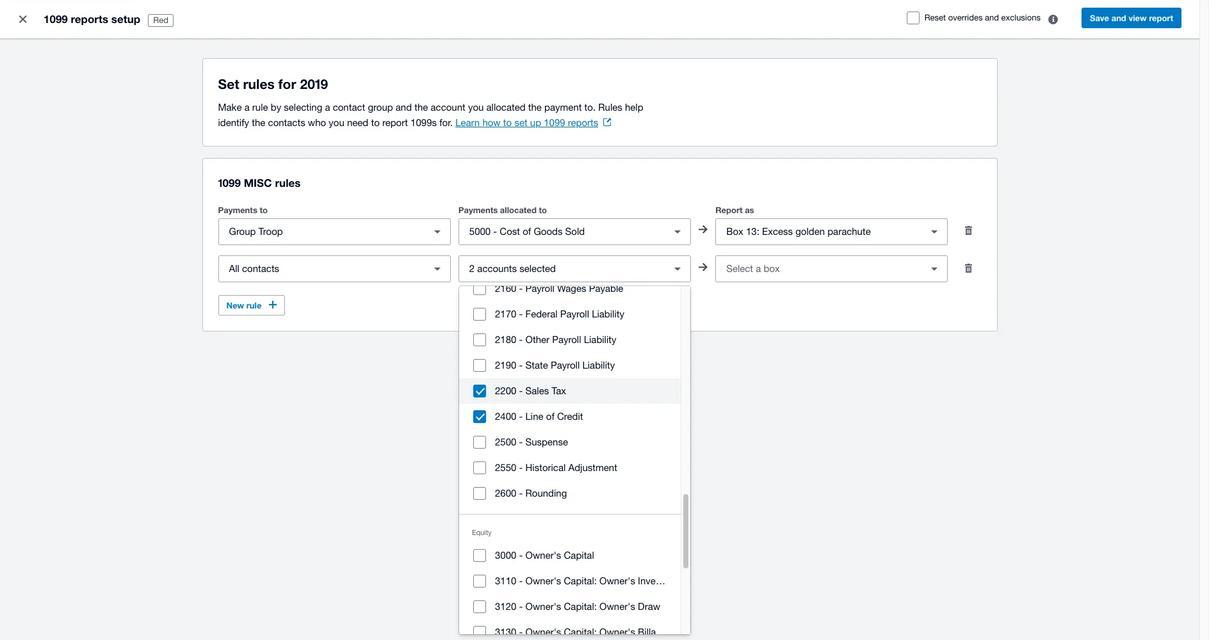 Task type: vqa. For each thing, say whether or not it's contained in the screenshot.
to.
yes



Task type: describe. For each thing, give the bounding box(es) containing it.
investment
[[638, 576, 685, 587]]

save
[[1090, 13, 1109, 23]]

1 vertical spatial rules
[[275, 176, 301, 190]]

to.
[[584, 102, 596, 113]]

contacts
[[268, 117, 305, 128]]

2200
[[495, 386, 516, 396]]

- for 2170
[[519, 309, 523, 320]]

2190 - state payroll liability button
[[459, 353, 681, 378]]

to left "set"
[[503, 117, 512, 128]]

owner's down '3120 - owner's capital: owner's draw' button
[[525, 627, 561, 638]]

3120 - owner's capital: owner's draw
[[495, 601, 660, 612]]

2170 - federal payroll liability button
[[459, 302, 681, 327]]

- for 2160
[[519, 283, 523, 294]]

2019
[[300, 76, 328, 92]]

save and view report
[[1090, 13, 1173, 23]]

expand list of contact groups image
[[424, 219, 450, 245]]

for.
[[439, 117, 453, 128]]

misc
[[244, 176, 272, 190]]

reset
[[924, 13, 946, 22]]

selecting
[[284, 102, 322, 113]]

equity
[[472, 529, 492, 537]]

2190
[[495, 360, 516, 371]]

make
[[218, 102, 242, 113]]

2500
[[495, 437, 516, 448]]

payments for payments to
[[218, 205, 257, 215]]

liability for 2180 - other payroll liability
[[584, 334, 616, 345]]

3110 - owner's capital: owner's investment
[[495, 576, 685, 587]]

how
[[482, 117, 501, 128]]

learn
[[455, 117, 480, 128]]

2180 - other payroll liability button
[[459, 327, 681, 353]]

state
[[525, 360, 548, 371]]

Select a box field
[[716, 257, 922, 281]]

1 horizontal spatial reports
[[568, 117, 598, 128]]

2400 - line of credit
[[495, 411, 583, 422]]

- for 2600
[[519, 488, 523, 499]]

to down 1099 misc rules
[[260, 205, 268, 215]]

capital: for billable
[[564, 627, 597, 638]]

draw
[[638, 601, 660, 612]]

- for 2550
[[519, 462, 523, 473]]

2400
[[495, 411, 516, 422]]

3000 - owner's capital button
[[459, 543, 681, 569]]

1099 reports setup
[[44, 12, 140, 26]]

payroll for state
[[551, 360, 580, 371]]

expand list of contact groups image
[[424, 256, 450, 282]]

exclusions
[[1001, 13, 1041, 22]]

2190 - state payroll liability
[[495, 360, 615, 371]]

wages
[[557, 283, 586, 294]]

payment
[[544, 102, 582, 113]]

report as
[[715, 205, 754, 215]]

- for 2500
[[519, 437, 523, 448]]

payments to
[[218, 205, 268, 215]]

2180 - other payroll liability
[[495, 334, 616, 345]]

report inside button
[[1149, 13, 1173, 23]]

account
[[431, 102, 465, 113]]

view
[[1129, 13, 1147, 23]]

rule inside make a rule by selecting a contact group and the account you allocated the payment to. rules help identify the contacts who you need to report 1099s for.
[[252, 102, 268, 113]]

- for 2400
[[519, 411, 523, 422]]

3000 - owner's capital
[[495, 550, 594, 561]]

and inside button
[[1112, 13, 1126, 23]]

2600
[[495, 488, 516, 499]]

time
[[672, 627, 693, 638]]

suspense
[[525, 437, 568, 448]]

payable
[[589, 283, 623, 294]]

2170
[[495, 309, 516, 320]]

capital: for draw
[[564, 601, 597, 612]]

owner's inside button
[[525, 550, 561, 561]]

make a rule by selecting a contact group and the account you allocated the payment to. rules help identify the contacts who you need to report 1099s for.
[[218, 102, 643, 128]]

group
[[368, 102, 393, 113]]

2550 - historical adjustment
[[495, 462, 617, 473]]

new rule button
[[218, 295, 285, 316]]

owner's right 3120
[[525, 601, 561, 612]]

3110
[[495, 576, 516, 587]]

as
[[745, 205, 754, 215]]

capital: for investment
[[564, 576, 597, 587]]

0 horizontal spatial rules
[[243, 76, 275, 92]]

3000
[[495, 550, 516, 561]]

2160 - payroll wages payable button
[[459, 276, 681, 302]]

set
[[514, 117, 527, 128]]

allocated inside make a rule by selecting a contact group and the account you allocated the payment to. rules help identify the contacts who you need to report 1099s for.
[[486, 102, 526, 113]]

0 horizontal spatial the
[[252, 117, 265, 128]]

help
[[625, 102, 643, 113]]

to up the payments allocated to field
[[539, 205, 547, 215]]

2200 - sales tax button
[[459, 378, 681, 404]]

2400 - line of credit button
[[459, 404, 681, 430]]

3130 - owner's capital: owner's billable time
[[495, 627, 693, 638]]

2180
[[495, 334, 516, 345]]

adjustment
[[568, 462, 617, 473]]

identify
[[218, 117, 249, 128]]

2550
[[495, 462, 516, 473]]



Task type: locate. For each thing, give the bounding box(es) containing it.
and right overrides
[[985, 13, 999, 22]]

2600 - rounding button
[[459, 481, 681, 507]]

- for 3120
[[519, 601, 523, 612]]

- right 3000
[[519, 550, 523, 561]]

0 horizontal spatial 1099
[[44, 12, 68, 26]]

5 - from the top
[[519, 386, 523, 396]]

line
[[525, 411, 543, 422]]

the
[[414, 102, 428, 113], [528, 102, 542, 113], [252, 117, 265, 128]]

owner's left billable
[[599, 627, 635, 638]]

up
[[530, 117, 541, 128]]

8 - from the top
[[519, 462, 523, 473]]

allocated up how
[[486, 102, 526, 113]]

3130 - owner's capital: owner's billable time button
[[459, 620, 693, 640]]

- for 2200
[[519, 386, 523, 396]]

3120
[[495, 601, 516, 612]]

rounding
[[525, 488, 567, 499]]

save and view report button
[[1082, 8, 1182, 28]]

a right the make
[[244, 102, 250, 113]]

1 expand list image from the top
[[665, 219, 690, 245]]

owner's left draw
[[599, 601, 635, 612]]

report
[[1149, 13, 1173, 23], [382, 117, 408, 128]]

rule inside button
[[246, 300, 262, 311]]

for
[[278, 76, 296, 92]]

expand list image for the payments allocated to field
[[665, 219, 690, 245]]

0 horizontal spatial a
[[244, 102, 250, 113]]

1099 right close rules icon
[[44, 12, 68, 26]]

learn how to set up 1099 reports link
[[455, 117, 611, 128]]

2 a from the left
[[325, 102, 330, 113]]

- right 3110
[[519, 576, 523, 587]]

0 vertical spatial 1099
[[44, 12, 68, 26]]

0 horizontal spatial you
[[329, 117, 344, 128]]

liability inside 2170 - federal payroll liability button
[[592, 309, 624, 320]]

payroll inside "button"
[[551, 360, 580, 371]]

3130
[[495, 627, 516, 638]]

- right 2500
[[519, 437, 523, 448]]

rules left for
[[243, 76, 275, 92]]

0 vertical spatial report
[[1149, 13, 1173, 23]]

- right 2200
[[519, 386, 523, 396]]

payments
[[218, 205, 257, 215], [458, 205, 498, 215]]

1099 down payment
[[544, 117, 565, 128]]

13 - from the top
[[519, 627, 523, 638]]

payroll down 2180 - other payroll liability button
[[551, 360, 580, 371]]

liability inside 2180 - other payroll liability button
[[584, 334, 616, 345]]

1099 for 1099 misc rules
[[218, 176, 241, 190]]

reports down to.
[[568, 117, 598, 128]]

liability inside 2190 - state payroll liability "button"
[[582, 360, 615, 371]]

expand list image for select an account field
[[665, 256, 690, 282]]

- for 3000
[[519, 550, 523, 561]]

payroll for other
[[552, 334, 581, 345]]

1 vertical spatial rule
[[246, 300, 262, 311]]

1 horizontal spatial and
[[985, 13, 999, 22]]

2 horizontal spatial 1099
[[544, 117, 565, 128]]

1099 misc rules
[[218, 176, 301, 190]]

7 - from the top
[[519, 437, 523, 448]]

0 vertical spatial capital:
[[564, 576, 597, 587]]

- right 2160
[[519, 283, 523, 294]]

Report as field
[[716, 220, 922, 244]]

owner's left investment
[[599, 576, 635, 587]]

delete the incomplete rule, where payments to the all contacts are allocated to 2200 - sales tax and 2400 - line of credit image
[[956, 256, 981, 281]]

report down group
[[382, 117, 408, 128]]

1 horizontal spatial the
[[414, 102, 428, 113]]

3120 - owner's capital: owner's draw button
[[459, 594, 681, 620]]

tax
[[552, 386, 566, 396]]

1 payments from the left
[[218, 205, 257, 215]]

Payments allocated to field
[[459, 220, 665, 244]]

2 expand list image from the top
[[665, 256, 690, 282]]

2160 - payroll wages payable
[[495, 283, 623, 294]]

2160
[[495, 283, 516, 294]]

need
[[347, 117, 368, 128]]

- right 2170
[[519, 309, 523, 320]]

1 vertical spatial allocated
[[500, 205, 537, 215]]

3110 - owner's capital: owner's investment button
[[459, 569, 685, 594]]

liability for 2190 - state payroll liability
[[582, 360, 615, 371]]

12 - from the top
[[519, 601, 523, 612]]

a
[[244, 102, 250, 113], [325, 102, 330, 113]]

0 vertical spatial rules
[[243, 76, 275, 92]]

credit
[[557, 411, 583, 422]]

by
[[271, 102, 281, 113]]

liability for 2170 - federal payroll liability
[[592, 309, 624, 320]]

- right '2180'
[[519, 334, 523, 345]]

1 capital: from the top
[[564, 576, 597, 587]]

0 horizontal spatial and
[[396, 102, 412, 113]]

capital: up 3130 - owner's capital: owner's billable time button
[[564, 601, 597, 612]]

1099
[[44, 12, 68, 26], [544, 117, 565, 128], [218, 176, 241, 190]]

group
[[459, 276, 693, 640]]

1 horizontal spatial rules
[[275, 176, 301, 190]]

1 vertical spatial report
[[382, 117, 408, 128]]

- inside "button"
[[519, 360, 523, 371]]

- for 2180
[[519, 334, 523, 345]]

you up the learn
[[468, 102, 484, 113]]

you
[[468, 102, 484, 113], [329, 117, 344, 128]]

who
[[308, 117, 326, 128]]

Select an account field
[[459, 257, 665, 281]]

0 horizontal spatial report
[[382, 117, 408, 128]]

1 vertical spatial you
[[329, 117, 344, 128]]

capital: down 3120 - owner's capital: owner's draw
[[564, 627, 597, 638]]

payroll up "federal"
[[525, 283, 554, 294]]

liability down payable
[[592, 309, 624, 320]]

close rules image
[[10, 6, 36, 32]]

set
[[218, 76, 239, 92]]

capital: inside 'button'
[[564, 576, 597, 587]]

payments for payments allocated to
[[458, 205, 498, 215]]

rules
[[598, 102, 622, 113]]

Select a contact group field
[[219, 257, 424, 281]]

owner's down 3000 - owner's capital on the bottom
[[525, 576, 561, 587]]

2 vertical spatial liability
[[582, 360, 615, 371]]

0 vertical spatial you
[[468, 102, 484, 113]]

capital
[[564, 550, 594, 561]]

10 - from the top
[[519, 550, 523, 561]]

new rule
[[226, 300, 262, 311]]

payroll for federal
[[560, 309, 589, 320]]

1 vertical spatial liability
[[584, 334, 616, 345]]

0 horizontal spatial payments
[[218, 205, 257, 215]]

expand list of boxes image
[[922, 256, 947, 282]]

to inside make a rule by selecting a contact group and the account you allocated the payment to. rules help identify the contacts who you need to report 1099s for.
[[371, 117, 380, 128]]

1 horizontal spatial 1099
[[218, 176, 241, 190]]

sales
[[525, 386, 549, 396]]

2 capital: from the top
[[564, 601, 597, 612]]

payroll
[[525, 283, 554, 294], [560, 309, 589, 320], [552, 334, 581, 345], [551, 360, 580, 371]]

1099 left misc
[[218, 176, 241, 190]]

rule
[[252, 102, 268, 113], [246, 300, 262, 311]]

1 horizontal spatial a
[[325, 102, 330, 113]]

2 - from the top
[[519, 309, 523, 320]]

0 vertical spatial reports
[[71, 12, 108, 26]]

- right 2600
[[519, 488, 523, 499]]

overrides
[[948, 13, 983, 22]]

report right view
[[1149, 13, 1173, 23]]

historical
[[525, 462, 566, 473]]

0 vertical spatial allocated
[[486, 102, 526, 113]]

2 vertical spatial 1099
[[218, 176, 241, 190]]

delete the rule for payments to the group troop, allocated to 5000 - cost of goods sold, mapped to misc_pre2020 box 13 image
[[956, 218, 981, 243]]

liability
[[592, 309, 624, 320], [584, 334, 616, 345], [582, 360, 615, 371]]

and
[[985, 13, 999, 22], [1112, 13, 1126, 23], [396, 102, 412, 113]]

contact
[[333, 102, 365, 113]]

- right 2550
[[519, 462, 523, 473]]

rules right misc
[[275, 176, 301, 190]]

4 - from the top
[[519, 360, 523, 371]]

you right who in the left top of the page
[[329, 117, 344, 128]]

reports left "setup"
[[71, 12, 108, 26]]

expand list of boxes image
[[922, 219, 947, 245]]

report
[[715, 205, 743, 215]]

9 - from the top
[[519, 488, 523, 499]]

2600 - rounding
[[495, 488, 567, 499]]

2500 - suspense button
[[459, 430, 681, 455]]

liability down 2180 - other payroll liability button
[[582, 360, 615, 371]]

11 - from the top
[[519, 576, 523, 587]]

0 vertical spatial liability
[[592, 309, 624, 320]]

2 payments from the left
[[458, 205, 498, 215]]

and inside make a rule by selecting a contact group and the account you allocated the payment to. rules help identify the contacts who you need to report 1099s for.
[[396, 102, 412, 113]]

1 vertical spatial capital:
[[564, 601, 597, 612]]

new
[[226, 300, 244, 311]]

0 horizontal spatial reports
[[71, 12, 108, 26]]

1099 for 1099 reports setup
[[44, 12, 68, 26]]

a up who in the left top of the page
[[325, 102, 330, 113]]

- right 3120
[[519, 601, 523, 612]]

the right identify
[[252, 117, 265, 128]]

allocated up the payments allocated to field
[[500, 205, 537, 215]]

expand list image
[[665, 219, 690, 245], [665, 256, 690, 282]]

set rules for 2019
[[218, 76, 328, 92]]

rule right new
[[246, 300, 262, 311]]

the up up
[[528, 102, 542, 113]]

- right the 2190 on the left
[[519, 360, 523, 371]]

Payments to field
[[219, 220, 424, 244]]

1 horizontal spatial report
[[1149, 13, 1173, 23]]

and left view
[[1112, 13, 1126, 23]]

1 vertical spatial 1099
[[544, 117, 565, 128]]

2 horizontal spatial and
[[1112, 13, 1126, 23]]

1 horizontal spatial you
[[468, 102, 484, 113]]

to
[[371, 117, 380, 128], [503, 117, 512, 128], [260, 205, 268, 215], [539, 205, 547, 215]]

payroll down 2170 - federal payroll liability button
[[552, 334, 581, 345]]

group containing 2160 - payroll wages payable
[[459, 276, 693, 640]]

capital:
[[564, 576, 597, 587], [564, 601, 597, 612], [564, 627, 597, 638]]

2 horizontal spatial the
[[528, 102, 542, 113]]

payroll down 2160 - payroll wages payable button
[[560, 309, 589, 320]]

0 vertical spatial expand list image
[[665, 219, 690, 245]]

1 vertical spatial reports
[[568, 117, 598, 128]]

of
[[546, 411, 554, 422]]

3 capital: from the top
[[564, 627, 597, 638]]

clear overrides and exclusions image
[[1041, 6, 1066, 32]]

red
[[153, 15, 168, 25]]

- for 2190
[[519, 360, 523, 371]]

payments allocated to
[[458, 205, 547, 215]]

6 - from the top
[[519, 411, 523, 422]]

rule left by
[[252, 102, 268, 113]]

2550 - historical adjustment button
[[459, 455, 681, 481]]

1 a from the left
[[244, 102, 250, 113]]

learn how to set up 1099 reports
[[455, 117, 598, 128]]

- left line
[[519, 411, 523, 422]]

0 vertical spatial rule
[[252, 102, 268, 113]]

capital: down capital
[[564, 576, 597, 587]]

3 - from the top
[[519, 334, 523, 345]]

- for 3130
[[519, 627, 523, 638]]

report inside make a rule by selecting a contact group and the account you allocated the payment to. rules help identify the contacts who you need to report 1099s for.
[[382, 117, 408, 128]]

2200 - sales tax
[[495, 386, 566, 396]]

the up 1099s
[[414, 102, 428, 113]]

reports
[[71, 12, 108, 26], [568, 117, 598, 128]]

billable
[[638, 627, 669, 638]]

- inside 'button'
[[519, 576, 523, 587]]

other
[[525, 334, 549, 345]]

2 vertical spatial capital:
[[564, 627, 597, 638]]

payroll inside button
[[525, 283, 554, 294]]

liability down 2170 - federal payroll liability button
[[584, 334, 616, 345]]

to down group
[[371, 117, 380, 128]]

1099s
[[411, 117, 437, 128]]

reset overrides and exclusions
[[924, 13, 1041, 22]]

- for 3110
[[519, 576, 523, 587]]

and right group
[[396, 102, 412, 113]]

- right 3130
[[519, 627, 523, 638]]

setup
[[111, 12, 140, 26]]

2500 - suspense
[[495, 437, 568, 448]]

owner's left capital
[[525, 550, 561, 561]]

1 - from the top
[[519, 283, 523, 294]]

1 horizontal spatial payments
[[458, 205, 498, 215]]

1 vertical spatial expand list image
[[665, 256, 690, 282]]

2170 - federal payroll liability
[[495, 309, 624, 320]]



